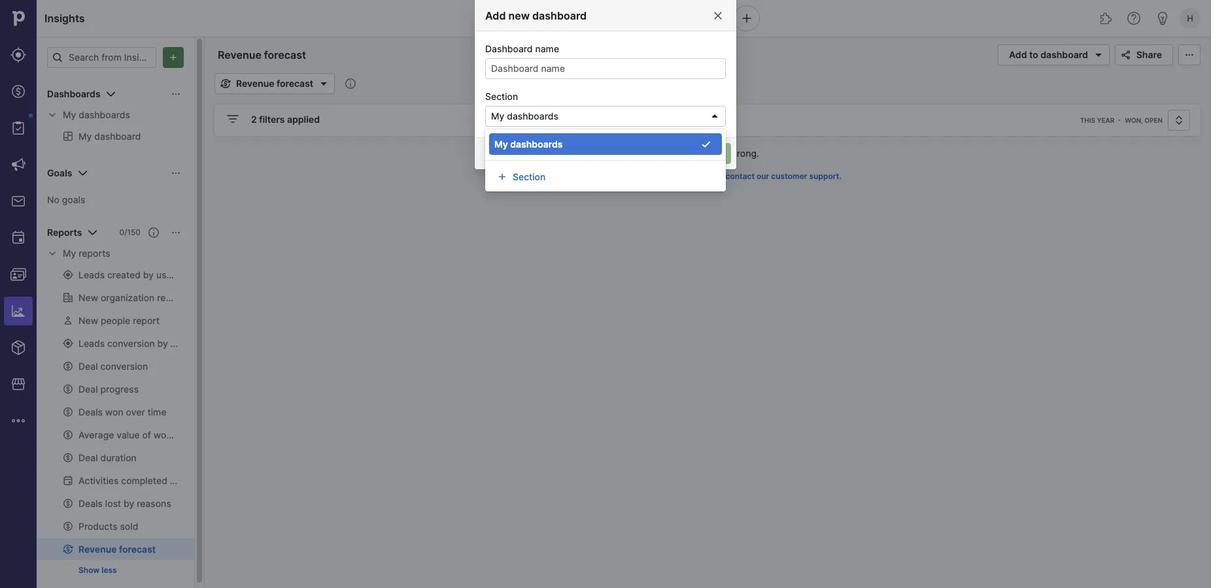 Task type: vqa. For each thing, say whether or not it's contained in the screenshot.
the top reason
no



Task type: describe. For each thing, give the bounding box(es) containing it.
our
[[757, 172, 770, 181]]

share button
[[1115, 44, 1174, 65]]

dashboard for add to dashboard
[[1041, 49, 1088, 61]]

dashboard
[[485, 43, 533, 54]]

try
[[601, 172, 611, 181]]

won,
[[1125, 116, 1144, 124]]

forecast
[[277, 78, 313, 89]]

goals button
[[37, 163, 194, 184]]

color primary image inside dashboards button
[[171, 89, 181, 99]]

color primary image left info image
[[316, 76, 332, 92]]

h button
[[1178, 5, 1204, 31]]

applied
[[287, 114, 320, 125]]

Dashboard name text field
[[485, 58, 726, 79]]

filters
[[259, 114, 285, 125]]

contacts image
[[10, 267, 26, 283]]

section inside section option
[[513, 171, 546, 183]]

open
[[1145, 116, 1163, 124]]

new
[[509, 9, 530, 22]]

products image
[[10, 340, 26, 356]]

deals image
[[10, 84, 26, 99]]

share
[[1137, 49, 1163, 61]]

dashboards button
[[37, 84, 194, 105]]

show less
[[79, 566, 117, 576]]

color active image
[[497, 172, 508, 182]]

less
[[102, 566, 117, 576]]

no
[[47, 194, 59, 205]]

color primary image left quick add image
[[713, 10, 724, 21]]

customer
[[772, 172, 808, 181]]

color primary image inside my dashboards option
[[701, 139, 712, 149]]

something went wrong.
[[656, 148, 760, 159]]

color primary image down h button
[[1182, 50, 1198, 60]]

my dashboards option
[[489, 133, 722, 155]]

contact our customer support. link
[[726, 172, 842, 181]]

sales assistant image
[[1155, 10, 1171, 26]]

0 vertical spatial section
[[485, 91, 518, 102]]

color primary image inside add to dashboard 'button'
[[1091, 47, 1107, 63]]

color primary image inside goals button
[[171, 168, 181, 179]]

color undefined image
[[10, 120, 26, 136]]

wrong.
[[730, 148, 760, 159]]

My dashboards field
[[485, 106, 726, 127]]

color primary image right leads icon
[[52, 52, 63, 63]]

insights image
[[10, 304, 26, 319]]

my reports
[[63, 248, 110, 259]]

please
[[574, 172, 599, 181]]

add to dashboard button
[[998, 44, 1110, 65]]

year
[[1097, 116, 1115, 124]]

won, open
[[1125, 116, 1163, 124]]

insights
[[44, 12, 85, 25]]

problem
[[659, 172, 690, 181]]

color secondary image
[[47, 110, 58, 120]]

add to dashboard
[[1009, 49, 1088, 61]]

info image
[[346, 79, 356, 89]]

color primary image inside dashboards button
[[103, 86, 119, 102]]

contact
[[726, 172, 755, 181]]

dashboard name
[[485, 43, 559, 54]]

my dashboards for my dashboards option
[[495, 139, 563, 150]]

something
[[656, 148, 703, 159]]

name
[[535, 43, 559, 54]]

my inside option
[[495, 139, 508, 150]]

dashboards inside option
[[510, 139, 563, 150]]

home image
[[9, 9, 28, 28]]

more image
[[10, 413, 26, 429]]

color secondary image
[[47, 249, 58, 259]]

support.
[[810, 172, 842, 181]]

0 vertical spatial reports
[[47, 227, 82, 238]]

cancel button
[[631, 143, 684, 164]]

goals inside button
[[47, 168, 72, 179]]

section option
[[489, 166, 722, 188]]

marketplace image
[[10, 377, 26, 393]]

add for add to dashboard
[[1009, 49, 1027, 61]]

1 vertical spatial goals
[[62, 194, 85, 205]]



Task type: locate. For each thing, give the bounding box(es) containing it.
0 vertical spatial add
[[485, 9, 506, 22]]

dashboard inside 'button'
[[1041, 49, 1088, 61]]

activities image
[[10, 230, 26, 246]]

save button
[[689, 143, 731, 164]]

revenue forecast
[[236, 78, 313, 89]]

menu item
[[0, 293, 37, 330]]

this year
[[1081, 116, 1115, 124]]

color primary image inside goals button
[[75, 166, 91, 181]]

color primary image up my reports
[[85, 225, 100, 241]]

persists,
[[692, 172, 724, 181]]

goals
[[47, 168, 72, 179], [62, 194, 85, 205]]

color primary image inside my dashboards popup button
[[710, 111, 720, 122]]

quick add image
[[739, 10, 755, 26]]

0 vertical spatial dashboard
[[533, 9, 587, 22]]

to
[[1030, 49, 1039, 61]]

add inside 'button'
[[1009, 49, 1027, 61]]

reports right color secondary image in the left of the page
[[79, 248, 110, 259]]

my dashboards button
[[485, 106, 726, 127]]

1 horizontal spatial dashboard
[[1041, 49, 1088, 61]]

list box containing my dashboards
[[485, 130, 726, 192]]

2 filters applied
[[251, 114, 320, 125]]

h
[[1188, 13, 1194, 23]]

show less button
[[73, 563, 122, 579]]

section down dashboard
[[485, 91, 518, 102]]

save
[[699, 148, 721, 159]]

1 vertical spatial dashboard
[[1041, 49, 1088, 61]]

2
[[251, 114, 257, 125]]

dashboards inside popup button
[[507, 111, 559, 122]]

1 horizontal spatial add
[[1009, 49, 1027, 61]]

goals right no at the top left of page
[[62, 194, 85, 205]]

dashboard
[[533, 9, 587, 22], [1041, 49, 1088, 61]]

revenue
[[236, 78, 274, 89]]

dashboard for add new dashboard
[[533, 9, 587, 22]]

reports
[[47, 227, 82, 238], [79, 248, 110, 259]]

the
[[645, 172, 657, 181]]

my dashboards inside my dashboards option
[[495, 139, 563, 150]]

quick help image
[[1127, 10, 1142, 26]]

if
[[638, 172, 643, 181]]

my inside popup button
[[491, 111, 505, 122]]

dashboard up name
[[533, 9, 587, 22]]

1 vertical spatial section
[[513, 171, 546, 183]]

1 vertical spatial add
[[1009, 49, 1027, 61]]

1 vertical spatial reports
[[79, 248, 110, 259]]

add new dashboard
[[485, 9, 587, 22]]

my
[[63, 110, 76, 121], [491, 111, 505, 122], [495, 139, 508, 150], [63, 248, 76, 259]]

color primary image left share button
[[1091, 47, 1107, 63]]

color primary image
[[713, 10, 724, 21], [1091, 47, 1107, 63], [1182, 50, 1198, 60], [52, 52, 63, 63], [316, 76, 332, 92], [218, 79, 234, 89], [103, 86, 119, 102], [710, 111, 720, 122], [1172, 115, 1187, 126], [75, 166, 91, 181], [85, 225, 100, 241]]

color primary image right open
[[1172, 115, 1187, 126]]

my dashboards for my dashboards popup button
[[491, 111, 559, 122]]

color primary image left revenue
[[218, 79, 234, 89]]

color primary image up went
[[710, 111, 720, 122]]

menu
[[0, 0, 37, 589]]

dashboard right to
[[1041, 49, 1088, 61]]

Search from Insights text field
[[47, 47, 156, 68]]

revenue forecast button
[[215, 73, 335, 94]]

section right color active icon
[[513, 171, 546, 183]]

color primary image
[[1119, 50, 1134, 60], [171, 89, 181, 99], [225, 111, 241, 127], [701, 139, 712, 149], [171, 168, 181, 179], [149, 228, 159, 238], [171, 228, 181, 238]]

goals up no at the top left of page
[[47, 168, 72, 179]]

0/150
[[119, 228, 141, 237]]

Revenue forecast field
[[215, 46, 326, 63]]

color primary image down the search from insights text field
[[103, 86, 119, 102]]

my dashboards inside my dashboards popup button
[[491, 111, 559, 122]]

again.
[[613, 172, 636, 181]]

section
[[485, 91, 518, 102], [513, 171, 546, 183]]

reports up color secondary image in the left of the page
[[47, 227, 82, 238]]

0 horizontal spatial dashboard
[[533, 9, 587, 22]]

add left new
[[485, 9, 506, 22]]

add
[[485, 9, 506, 22], [1009, 49, 1027, 61]]

0 horizontal spatial add
[[485, 9, 506, 22]]

cancel
[[642, 148, 673, 159]]

went
[[706, 148, 727, 159]]

Search Pipedrive field
[[488, 5, 724, 31]]

dashboards
[[47, 89, 100, 100], [79, 110, 130, 121], [507, 111, 559, 122], [510, 139, 563, 150]]

list box
[[485, 130, 726, 192]]

color primary inverted image
[[166, 52, 181, 63]]

add for add new dashboard
[[485, 9, 506, 22]]

show
[[79, 566, 100, 576]]

sales inbox image
[[10, 194, 26, 209]]

color primary image up no goals
[[75, 166, 91, 181]]

please try again. if the problem persists, contact our customer support.
[[574, 172, 842, 181]]

my dashboards
[[63, 110, 130, 121], [491, 111, 559, 122], [495, 139, 563, 150]]

add left to
[[1009, 49, 1027, 61]]

campaigns image
[[10, 157, 26, 173]]

dashboards inside button
[[47, 89, 100, 100]]

leads image
[[10, 47, 26, 63]]

no goals
[[47, 194, 85, 205]]

this
[[1081, 116, 1096, 124]]

color primary image inside share button
[[1119, 50, 1134, 60]]

0 vertical spatial goals
[[47, 168, 72, 179]]



